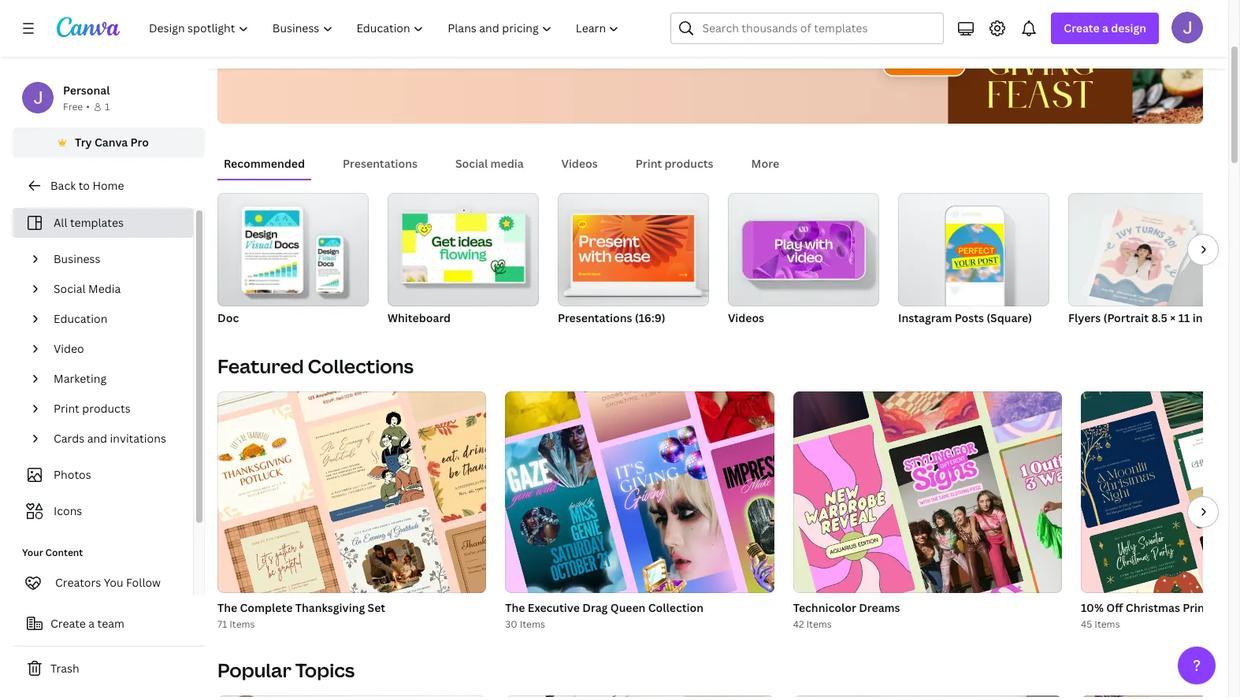 Task type: vqa. For each thing, say whether or not it's contained in the screenshot.
the bottommost the Print products
yes



Task type: describe. For each thing, give the bounding box(es) containing it.
products for print products link
[[82, 401, 131, 416]]

marketing link
[[47, 364, 184, 394]]

print for print products link
[[54, 401, 79, 416]]

print products button
[[630, 149, 720, 179]]

technicolor dreams 42 items
[[793, 600, 900, 631]]

print inside 10% off christmas print 45 items
[[1183, 600, 1209, 615]]

templates
[[70, 215, 124, 230]]

video link
[[47, 334, 184, 364]]

items inside the technicolor dreams 42 items
[[807, 618, 832, 631]]

space image
[[793, 696, 1062, 697]]

Search search field
[[703, 13, 934, 43]]

whiteboard
[[388, 310, 451, 325]]

flyers (portrait 8.5 × 11 in) link
[[1069, 193, 1220, 329]]

design
[[1111, 20, 1147, 35]]

video
[[54, 341, 84, 356]]

the complete thanksgiving set link
[[218, 600, 486, 617]]

45
[[1081, 618, 1093, 631]]

(16:9)
[[635, 310, 666, 325]]

pro
[[130, 135, 149, 150]]

technicolor
[[793, 600, 856, 615]]

in)
[[1193, 310, 1207, 325]]

the for the complete thanksgiving set
[[218, 600, 237, 615]]

instagram posts (square)
[[898, 310, 1032, 325]]

doc
[[218, 310, 239, 325]]

try canva pro button
[[13, 128, 205, 158]]

flyers (portrait 8.5 × 11 in)
[[1069, 310, 1207, 325]]

photos
[[54, 467, 91, 482]]

items inside the executive drag queen collection 30 items
[[520, 618, 545, 631]]

technicolor dreams link
[[793, 600, 1062, 617]]

videos link
[[728, 193, 879, 329]]

create a team
[[50, 616, 124, 631]]

complete
[[240, 600, 293, 615]]

the executive drag queen collection link
[[505, 600, 774, 617]]

christmas
[[1126, 600, 1180, 615]]

your
[[22, 546, 43, 560]]

free
[[63, 100, 83, 113]]

creators
[[55, 575, 101, 590]]

try canva pro
[[75, 135, 149, 150]]

celebrate
[[255, 39, 308, 54]]

flyers
[[1069, 310, 1101, 325]]

back
[[50, 178, 76, 193]]

social media
[[54, 281, 121, 296]]

(portrait
[[1104, 310, 1149, 325]]

instagram posts (square) link
[[898, 193, 1050, 329]]

all templates
[[54, 215, 124, 230]]

trash
[[50, 661, 79, 676]]

icons link
[[22, 496, 184, 526]]

drag
[[583, 600, 608, 615]]

photos link
[[22, 460, 184, 490]]

11
[[1179, 310, 1190, 325]]

education
[[54, 311, 107, 326]]

you
[[104, 575, 123, 590]]

items inside 10% off christmas print 45 items
[[1095, 618, 1120, 631]]

items inside the complete thanksgiving set 71 items
[[230, 618, 255, 631]]

presentation (16:9) image inside presentations (16:9) link
[[573, 215, 694, 282]]

cards
[[54, 431, 84, 446]]

and for celebrate
[[311, 39, 331, 54]]

home
[[92, 178, 124, 193]]

all
[[54, 215, 67, 230]]

presentations button
[[337, 149, 424, 179]]

back to home
[[50, 178, 124, 193]]

team
[[97, 616, 124, 631]]

content
[[45, 546, 83, 560]]

set
[[368, 600, 385, 615]]

(square)
[[987, 310, 1032, 325]]

cards and invitations link
[[47, 424, 184, 454]]

media
[[491, 156, 524, 171]]

featured
[[218, 353, 304, 379]]

trash link
[[13, 653, 205, 685]]

presentations for presentations (16:9)
[[558, 310, 632, 325]]

cards and invitations
[[54, 431, 166, 446]]

whiteboard link
[[388, 193, 539, 329]]

posts
[[955, 310, 984, 325]]

create a team button
[[13, 608, 205, 640]]

recommended button
[[218, 149, 311, 179]]

top level navigation element
[[139, 13, 633, 44]]

aesthetic image
[[505, 696, 774, 697]]

more button
[[745, 149, 786, 179]]

print products for print products link
[[54, 401, 131, 416]]

1
[[105, 100, 110, 113]]

free •
[[63, 100, 90, 113]]

flyer (portrait 8.5 × 11 in) image inside flyers (portrait 8.5 × 11 in) link
[[1089, 207, 1191, 312]]

social media button
[[449, 149, 530, 179]]

follow
[[126, 575, 161, 590]]

doc link
[[218, 193, 369, 329]]

video image inside 'link'
[[753, 221, 855, 279]]



Task type: locate. For each thing, give the bounding box(es) containing it.
videos
[[562, 156, 598, 171], [728, 310, 764, 325]]

print right videos button
[[636, 156, 662, 171]]

2 horizontal spatial print
[[1183, 600, 1209, 615]]

a for design
[[1103, 20, 1109, 35]]

social inside button
[[455, 156, 488, 171]]

popular topics
[[218, 657, 355, 683]]

presentations inside "button"
[[343, 156, 418, 171]]

whiteboard image
[[388, 193, 539, 307], [402, 214, 524, 282]]

0 horizontal spatial social
[[54, 281, 86, 296]]

products for print products button
[[665, 156, 714, 171]]

10% off christmas print link
[[1081, 600, 1240, 617]]

creators you follow link
[[13, 567, 193, 599]]

video image
[[728, 193, 879, 307], [753, 221, 855, 279]]

back to home link
[[13, 170, 205, 202]]

instagram post (square) image
[[898, 193, 1050, 307], [946, 224, 1004, 282]]

create inside dropdown button
[[1064, 20, 1100, 35]]

create a design button
[[1052, 13, 1159, 44]]

print products inside print products link
[[54, 401, 131, 416]]

print
[[636, 156, 662, 171], [54, 401, 79, 416], [1183, 600, 1209, 615]]

42
[[793, 618, 804, 631]]

0 horizontal spatial print products
[[54, 401, 131, 416]]

10%
[[1081, 600, 1104, 615]]

1 vertical spatial print
[[54, 401, 79, 416]]

small business image
[[218, 696, 486, 697]]

the inside the complete thanksgiving set 71 items
[[218, 600, 237, 615]]

create
[[1064, 20, 1100, 35], [50, 616, 86, 631]]

0 vertical spatial and
[[311, 39, 331, 54]]

2 items from the left
[[520, 618, 545, 631]]

•
[[86, 100, 90, 113]]

0 vertical spatial a
[[1103, 20, 1109, 35]]

0 vertical spatial social
[[455, 156, 488, 171]]

4 items from the left
[[1095, 618, 1120, 631]]

1 horizontal spatial presentations
[[558, 310, 632, 325]]

create for create a design
[[1064, 20, 1100, 35]]

1 horizontal spatial print products
[[636, 156, 714, 171]]

your content
[[22, 546, 83, 560]]

print for print products button
[[636, 156, 662, 171]]

1 horizontal spatial print
[[636, 156, 662, 171]]

8.5
[[1152, 310, 1168, 325]]

print right christmas
[[1183, 600, 1209, 615]]

30
[[505, 618, 518, 631]]

the up 30
[[505, 600, 525, 615]]

off
[[1107, 600, 1123, 615]]

items right 71
[[230, 618, 255, 631]]

a inside dropdown button
[[1103, 20, 1109, 35]]

products
[[665, 156, 714, 171], [82, 401, 131, 416]]

print products
[[636, 156, 714, 171], [54, 401, 131, 416]]

print products inside print products button
[[636, 156, 714, 171]]

0 vertical spatial products
[[665, 156, 714, 171]]

0 horizontal spatial a
[[88, 616, 95, 631]]

design your thanksgiving image
[[825, 0, 1203, 124]]

0 vertical spatial videos
[[562, 156, 598, 171]]

products left 'more'
[[665, 156, 714, 171]]

instagram
[[898, 310, 952, 325]]

and left create
[[311, 39, 331, 54]]

1 items from the left
[[230, 618, 255, 631]]

social for social media
[[54, 281, 86, 296]]

2 the from the left
[[505, 600, 525, 615]]

create a design
[[1064, 20, 1147, 35]]

0 vertical spatial print
[[636, 156, 662, 171]]

the complete thanksgiving set 71 items
[[218, 600, 385, 631]]

social left media
[[455, 156, 488, 171]]

0 horizontal spatial and
[[87, 431, 107, 446]]

doc image
[[218, 193, 369, 307], [218, 193, 369, 307]]

presentations
[[343, 156, 418, 171], [558, 310, 632, 325]]

1 vertical spatial presentations
[[558, 310, 632, 325]]

and for cards
[[87, 431, 107, 446]]

1 vertical spatial social
[[54, 281, 86, 296]]

1 vertical spatial products
[[82, 401, 131, 416]]

items down off
[[1095, 618, 1120, 631]]

social for social media
[[455, 156, 488, 171]]

presentations (16:9)
[[558, 310, 666, 325]]

to
[[79, 178, 90, 193]]

videos button
[[555, 149, 604, 179]]

whiteboard image inside whiteboard link
[[402, 214, 524, 282]]

a inside button
[[88, 616, 95, 631]]

the
[[218, 600, 237, 615], [505, 600, 525, 615]]

a
[[1103, 20, 1109, 35], [88, 616, 95, 631]]

1 the from the left
[[218, 600, 237, 615]]

popular
[[218, 657, 292, 683]]

1 horizontal spatial videos
[[728, 310, 764, 325]]

business link
[[47, 244, 184, 274]]

create down creators
[[50, 616, 86, 631]]

presentation (16:9) image
[[558, 193, 709, 307], [573, 215, 694, 282]]

the up 71
[[218, 600, 237, 615]]

creators you follow
[[55, 575, 161, 590]]

executive
[[528, 600, 580, 615]]

1 horizontal spatial the
[[505, 600, 525, 615]]

1 vertical spatial a
[[88, 616, 95, 631]]

1 horizontal spatial a
[[1103, 20, 1109, 35]]

icons
[[54, 504, 82, 519]]

a left "team"
[[88, 616, 95, 631]]

the for the executive drag queen collection
[[505, 600, 525, 615]]

vintage image
[[1081, 696, 1240, 697]]

0 vertical spatial print products
[[636, 156, 714, 171]]

try
[[75, 135, 92, 150]]

2 vertical spatial print
[[1183, 600, 1209, 615]]

print products link
[[47, 394, 184, 424]]

featured collections
[[218, 353, 414, 379]]

create left design
[[1064, 20, 1100, 35]]

jacob simon image
[[1172, 12, 1203, 43]]

0 horizontal spatial videos
[[562, 156, 598, 171]]

and right cards on the bottom of the page
[[87, 431, 107, 446]]

social down 'business'
[[54, 281, 86, 296]]

1 horizontal spatial create
[[1064, 20, 1100, 35]]

3 items from the left
[[807, 618, 832, 631]]

videos inside 'link'
[[728, 310, 764, 325]]

and
[[311, 39, 331, 54], [87, 431, 107, 446]]

and inside celebrate and create link
[[311, 39, 331, 54]]

71
[[218, 618, 227, 631]]

business
[[54, 251, 101, 266]]

×
[[1170, 310, 1176, 325]]

1 horizontal spatial and
[[311, 39, 331, 54]]

celebrate and create
[[255, 39, 368, 54]]

queen
[[611, 600, 646, 615]]

create for create a team
[[50, 616, 86, 631]]

marketing
[[54, 371, 106, 386]]

1 horizontal spatial products
[[665, 156, 714, 171]]

and inside cards and invitations link
[[87, 431, 107, 446]]

flyer (portrait 8.5 × 11 in) image
[[1069, 193, 1220, 307], [1089, 207, 1191, 312]]

1 vertical spatial videos
[[728, 310, 764, 325]]

0 vertical spatial create
[[1064, 20, 1100, 35]]

1 vertical spatial and
[[87, 431, 107, 446]]

0 vertical spatial presentations
[[343, 156, 418, 171]]

create
[[334, 39, 368, 54]]

0 horizontal spatial the
[[218, 600, 237, 615]]

print inside button
[[636, 156, 662, 171]]

videos inside button
[[562, 156, 598, 171]]

0 horizontal spatial print
[[54, 401, 79, 416]]

thanksgiving
[[295, 600, 365, 615]]

a for team
[[88, 616, 95, 631]]

create inside button
[[50, 616, 86, 631]]

presentations (16:9) link
[[558, 193, 709, 329]]

a left design
[[1103, 20, 1109, 35]]

collection
[[648, 600, 704, 615]]

media
[[88, 281, 121, 296]]

the executive drag queen collection 30 items
[[505, 600, 704, 631]]

0 horizontal spatial create
[[50, 616, 86, 631]]

the inside the executive drag queen collection 30 items
[[505, 600, 525, 615]]

items right 30
[[520, 618, 545, 631]]

print products for print products button
[[636, 156, 714, 171]]

recommended
[[224, 156, 305, 171]]

1 vertical spatial create
[[50, 616, 86, 631]]

10% off christmas print 45 items
[[1081, 600, 1209, 631]]

instagram post (square) image inside 'instagram posts (square)' link
[[946, 224, 1004, 282]]

None search field
[[671, 13, 944, 44]]

canva
[[95, 135, 128, 150]]

collections
[[308, 353, 414, 379]]

1 vertical spatial print products
[[54, 401, 131, 416]]

1 horizontal spatial social
[[455, 156, 488, 171]]

social media
[[455, 156, 524, 171]]

celebrate and create link
[[243, 32, 380, 63]]

presentations for presentations
[[343, 156, 418, 171]]

dreams
[[859, 600, 900, 615]]

products inside button
[[665, 156, 714, 171]]

0 horizontal spatial presentations
[[343, 156, 418, 171]]

items
[[230, 618, 255, 631], [520, 618, 545, 631], [807, 618, 832, 631], [1095, 618, 1120, 631]]

print up cards on the bottom of the page
[[54, 401, 79, 416]]

products up cards and invitations in the left bottom of the page
[[82, 401, 131, 416]]

social media link
[[47, 274, 184, 304]]

items down the technicolor
[[807, 618, 832, 631]]

0 horizontal spatial products
[[82, 401, 131, 416]]

topics
[[295, 657, 355, 683]]



